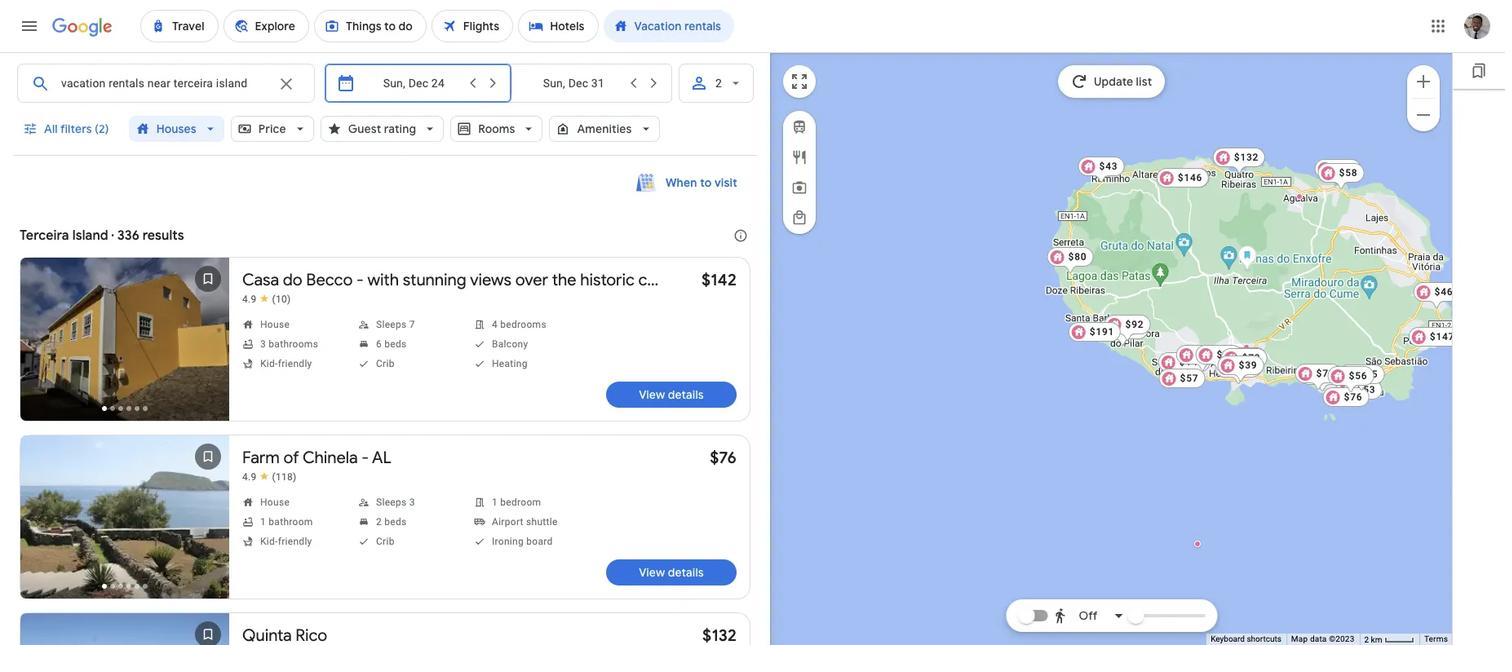 Task type: describe. For each thing, give the bounding box(es) containing it.
to
[[700, 175, 712, 190]]

2 horizontal spatial $73
[[1335, 163, 1354, 174]]

0 horizontal spatial $132 link
[[1212, 147, 1265, 175]]

$114
[[1197, 349, 1222, 360]]

view details link for $142
[[606, 382, 737, 408]]

2 km button
[[1359, 634, 1419, 645]]

when to visit
[[666, 175, 737, 190]]

learn more about these results image
[[721, 216, 760, 255]]

$147
[[1429, 331, 1454, 342]]

shortcuts
[[1247, 635, 1281, 644]]

1 horizontal spatial $92 link
[[1215, 358, 1261, 385]]

$43
[[1099, 160, 1117, 172]]

amenities button
[[549, 109, 660, 148]]

all filters (2)
[[44, 122, 109, 136]]

$70 link
[[1295, 363, 1341, 391]]

$57 link
[[1158, 368, 1205, 388]]

photo 1 image for $142
[[20, 258, 229, 421]]

$80
[[1068, 251, 1086, 262]]

$146 for $146 link to the right
[[1177, 172, 1202, 183]]

keyboard shortcuts button
[[1211, 634, 1281, 645]]

island · 336
[[72, 228, 139, 244]]

1 vertical spatial $46
[[1320, 369, 1339, 381]]

(118)
[[272, 471, 297, 483]]

$127 link
[[1212, 147, 1265, 175]]

$53 link
[[1335, 380, 1382, 399]]

zoom out map image
[[1414, 105, 1433, 124]]

$142 inside map region
[[1235, 351, 1260, 363]]

$79 link
[[1089, 323, 1135, 351]]

data
[[1310, 635, 1327, 644]]

km
[[1371, 635, 1382, 644]]

visit
[[714, 175, 737, 190]]

$57
[[1180, 372, 1198, 384]]

all
[[44, 122, 58, 136]]

4.9 for $76
[[242, 471, 257, 483]]

keyboard shortcuts
[[1211, 635, 1281, 644]]

filters
[[60, 122, 92, 136]]

0 horizontal spatial $76 link
[[710, 448, 737, 468]]

amenities
[[577, 122, 632, 136]]

$147 link
[[1408, 327, 1461, 346]]

$122
[[1425, 320, 1450, 332]]

$75 link
[[1338, 364, 1384, 392]]

0 vertical spatial $142
[[701, 270, 737, 290]]

(10)
[[272, 294, 291, 305]]

rating
[[384, 122, 416, 136]]

save farm of chinela - al to collection image
[[188, 437, 228, 476]]

terms link
[[1424, 635, 1448, 644]]

view details button for $142
[[606, 382, 737, 408]]

guest
[[348, 122, 381, 136]]

$191
[[1089, 326, 1114, 337]]

1 horizontal spatial $146 link
[[1156, 168, 1209, 187]]

view details for $76
[[639, 565, 704, 580]]

(2)
[[95, 122, 109, 136]]

update
[[1094, 74, 1133, 89]]

0 vertical spatial $92 link
[[1104, 314, 1150, 342]]

$53
[[1357, 384, 1375, 395]]

$163 link
[[1394, 303, 1447, 331]]

back image for $142
[[22, 323, 61, 362]]

houses button
[[129, 109, 224, 148]]

fantastic casa das cinco - azores image
[[1108, 345, 1115, 352]]

$39 link
[[1217, 355, 1264, 383]]

quinta da nasce água - twin 10 image
[[1243, 344, 1249, 350]]

rooms
[[478, 122, 515, 136]]

$114 link
[[1176, 345, 1228, 372]]

2 button
[[679, 64, 754, 103]]

save quinta rico to collection image
[[188, 615, 228, 645]]

2 km
[[1364, 635, 1384, 644]]

photos list for $76
[[20, 436, 229, 613]]

when
[[666, 175, 697, 190]]

3 photos list from the top
[[20, 613, 229, 645]]

$43 link
[[1078, 156, 1124, 184]]

keyboard
[[1211, 635, 1245, 644]]

1 horizontal spatial $46 link
[[1413, 282, 1459, 310]]

0 horizontal spatial $76
[[710, 448, 737, 468]]

4.9 out of 5 stars from 10 reviews image
[[242, 293, 291, 306]]

view larger map image
[[790, 72, 809, 91]]

update list button
[[1058, 65, 1165, 98]]

0 vertical spatial $76 link
[[1322, 387, 1369, 407]]

$58 link
[[1317, 163, 1364, 190]]

$304 link
[[1157, 168, 1210, 187]]

results
[[142, 228, 184, 244]]

clear image
[[276, 74, 296, 94]]

1 horizontal spatial $132 link
[[1401, 232, 1453, 260]]

price button
[[231, 109, 314, 148]]

off button
[[1049, 596, 1129, 635]]



Task type: locate. For each thing, give the bounding box(es) containing it.
0 horizontal spatial $46
[[1320, 369, 1339, 381]]

1 vertical spatial details
[[668, 565, 704, 580]]

1 horizontal spatial $46
[[1434, 286, 1453, 297]]

1 vertical spatial $46 link
[[1299, 365, 1345, 393]]

1 horizontal spatial $73
[[1242, 352, 1260, 363]]

1 horizontal spatial $92
[[1236, 362, 1255, 373]]

terceira island · 336 results
[[20, 228, 184, 244]]

view details
[[639, 387, 704, 402], [639, 565, 704, 580]]

$46 up '$163' at the right of the page
[[1434, 286, 1453, 297]]

map data ©2023
[[1291, 635, 1355, 644]]

$127
[[1234, 151, 1258, 163]]

1 horizontal spatial $76 link
[[1322, 387, 1369, 407]]

0 horizontal spatial $92
[[1125, 319, 1144, 330]]

2 view details link from the top
[[606, 560, 737, 586]]

2 inside button
[[1364, 635, 1369, 644]]

0 vertical spatial $132
[[1234, 151, 1258, 163]]

main menu image
[[20, 16, 39, 36]]

map region
[[584, 0, 1505, 645]]

$39
[[1238, 359, 1257, 371]]

$92 for the topmost $92 link
[[1125, 319, 1144, 330]]

photo 1 image
[[20, 258, 229, 421], [20, 436, 229, 599], [20, 613, 229, 645]]

$73 link
[[1314, 159, 1361, 186], [1195, 345, 1241, 372], [1220, 348, 1267, 376]]

$76 inside map region
[[1344, 391, 1362, 403]]

Search for places, hotels and more text field
[[60, 64, 267, 102]]

$56
[[1348, 370, 1367, 381]]

$132 for right "$132" link
[[1422, 236, 1447, 248]]

2 photo 1 image from the top
[[20, 436, 229, 599]]

1 horizontal spatial $146
[[1177, 172, 1202, 183]]

2 view details button from the top
[[606, 560, 737, 586]]

1 vertical spatial next image
[[188, 501, 228, 540]]

price
[[258, 122, 286, 136]]

$76 link
[[1322, 387, 1369, 407], [710, 448, 737, 468]]

details for $142
[[668, 387, 704, 402]]

$146 left $127 link
[[1177, 172, 1202, 183]]

$146
[[1177, 172, 1202, 183], [1117, 323, 1142, 335]]

$46
[[1434, 286, 1453, 297], [1320, 369, 1339, 381]]

2 view details from the top
[[639, 565, 704, 580]]

1 vertical spatial $142
[[1235, 351, 1260, 363]]

details
[[668, 387, 704, 402], [668, 565, 704, 580]]

save casa do becco - with stunning views over the historic center and ocean to collection image
[[188, 259, 228, 299]]

2 4.9 from the top
[[242, 471, 257, 483]]

2 vertical spatial photos list
[[20, 613, 229, 645]]

view
[[639, 387, 665, 402], [639, 565, 665, 580]]

1 horizontal spatial $142
[[1235, 351, 1260, 363]]

zoom in map image
[[1414, 71, 1433, 91]]

$46 link up $122
[[1413, 282, 1459, 310]]

next image down save casa do becco - with stunning views over the historic center and ocean to collection image
[[188, 323, 228, 362]]

1 photo 1 image from the top
[[20, 258, 229, 421]]

$76
[[1344, 391, 1362, 403], [710, 448, 737, 468]]

$142 down quinta da nasce water- twin 15 image
[[1235, 351, 1260, 363]]

©2023
[[1329, 635, 1355, 644]]

view for $76
[[639, 565, 665, 580]]

$146 for bottom $146 link
[[1117, 323, 1142, 335]]

algar do carvão image
[[1237, 245, 1256, 271]]

1 vertical spatial photos list
[[20, 436, 229, 613]]

2 inside popup button
[[715, 77, 722, 90]]

$92 for rightmost $92 link
[[1236, 362, 1255, 373]]

4.9 for $142
[[242, 294, 257, 305]]

1 vertical spatial view
[[639, 565, 665, 580]]

$92
[[1125, 319, 1144, 330], [1236, 362, 1255, 373]]

$80 link
[[1047, 247, 1093, 274]]

view for $142
[[639, 387, 665, 402]]

0 horizontal spatial $142 link
[[701, 270, 737, 290]]

1 horizontal spatial $76
[[1344, 391, 1362, 403]]

1 vertical spatial $92 link
[[1215, 358, 1261, 385]]

$92 right $191
[[1125, 319, 1144, 330]]

$79
[[1110, 328, 1129, 339]]

$146 link
[[1156, 168, 1209, 187], [1096, 319, 1148, 347]]

0 vertical spatial details
[[668, 387, 704, 402]]

casa h'a vista image
[[1194, 540, 1200, 547]]

0 horizontal spatial $132
[[1234, 151, 1258, 163]]

2
[[715, 77, 722, 90], [1364, 635, 1369, 644]]

when to visit button
[[626, 167, 747, 198]]

3 photo 1 image from the top
[[20, 613, 229, 645]]

1 back image from the top
[[22, 323, 61, 362]]

update list
[[1094, 74, 1152, 89]]

0 vertical spatial back image
[[22, 323, 61, 362]]

0 vertical spatial view details link
[[606, 382, 737, 408]]

$92 down quinta da nasce water- twin 15 image
[[1236, 362, 1255, 373]]

0 horizontal spatial $73
[[1216, 349, 1235, 360]]

1 horizontal spatial $142 link
[[1214, 347, 1267, 375]]

houses
[[156, 122, 196, 136]]

1 4.9 from the top
[[242, 294, 257, 305]]

guest rating button
[[320, 109, 444, 148]]

next image
[[188, 323, 228, 362], [188, 501, 228, 540]]

$92 link down quinta da nasce water- twin 15 image
[[1215, 358, 1261, 385]]

$142
[[701, 270, 737, 290], [1235, 351, 1260, 363]]

$132
[[1234, 151, 1258, 163], [1422, 236, 1447, 248]]

view details for $142
[[639, 387, 704, 402]]

list
[[1136, 74, 1152, 89]]

0 vertical spatial $76
[[1344, 391, 1362, 403]]

1 vertical spatial $142 link
[[1214, 347, 1267, 375]]

1 photos list from the top
[[20, 258, 229, 435]]

0 vertical spatial view details button
[[606, 382, 737, 408]]

4.9 out of 5 stars from 118 reviews image
[[242, 471, 297, 484]]

4.9 left "(118)"
[[242, 471, 257, 483]]

0 vertical spatial 4.9
[[242, 294, 257, 305]]

1 vertical spatial 4.9
[[242, 471, 257, 483]]

$142 link
[[701, 270, 737, 290], [1214, 347, 1267, 375]]

0 vertical spatial next image
[[188, 323, 228, 362]]

sawmill azores image
[[1296, 193, 1302, 199]]

2 left km
[[1364, 635, 1369, 644]]

0 vertical spatial 2
[[715, 77, 722, 90]]

0 vertical spatial $92
[[1125, 319, 1144, 330]]

1 view details link from the top
[[606, 382, 737, 408]]

2 for 2
[[715, 77, 722, 90]]

$191 link
[[1068, 322, 1121, 341]]

1 horizontal spatial $132
[[1422, 236, 1447, 248]]

4.9 left (10) at the top left of page
[[242, 294, 257, 305]]

2 view from the top
[[639, 565, 665, 580]]

1 vertical spatial $132 link
[[1401, 232, 1453, 260]]

1 vertical spatial 2
[[1364, 635, 1369, 644]]

1 vertical spatial photo 1 image
[[20, 436, 229, 599]]

1 vertical spatial $132
[[1422, 236, 1447, 248]]

$132 link up '$163' at the right of the page
[[1401, 232, 1453, 260]]

0 horizontal spatial 2
[[715, 77, 722, 90]]

0 vertical spatial $132 link
[[1212, 147, 1265, 175]]

0 vertical spatial view
[[639, 387, 665, 402]]

$144
[[1179, 356, 1204, 367]]

1 vertical spatial $76
[[710, 448, 737, 468]]

$46 link left the $56
[[1299, 365, 1345, 393]]

1 view details from the top
[[639, 387, 704, 402]]

view details link for $76
[[606, 560, 737, 586]]

$75
[[1359, 368, 1378, 380]]

photo 1 image for $76
[[20, 436, 229, 599]]

$163
[[1415, 307, 1440, 319]]

2 details from the top
[[668, 565, 704, 580]]

terceira
[[20, 228, 69, 244]]

$56 link
[[1327, 366, 1374, 394]]

back image
[[22, 323, 61, 362], [22, 501, 61, 540]]

$132 link
[[1212, 147, 1265, 175], [1401, 232, 1453, 260]]

0 horizontal spatial $142
[[701, 270, 737, 290]]

map
[[1291, 635, 1308, 644]]

photos list
[[20, 258, 229, 435], [20, 436, 229, 613], [20, 613, 229, 645]]

next image for $76
[[188, 501, 228, 540]]

0 horizontal spatial $92 link
[[1104, 314, 1150, 342]]

0 vertical spatial photos list
[[20, 258, 229, 435]]

1 details from the top
[[668, 387, 704, 402]]

1 view from the top
[[639, 387, 665, 402]]

$92 link up the fantastic casa das cinco - azores icon
[[1104, 314, 1150, 342]]

0 horizontal spatial $146 link
[[1096, 319, 1148, 347]]

0 horizontal spatial $146
[[1117, 323, 1142, 335]]

$132 link right "$304"
[[1212, 147, 1265, 175]]

1 vertical spatial $146
[[1117, 323, 1142, 335]]

1 vertical spatial back image
[[22, 501, 61, 540]]

details for $76
[[668, 565, 704, 580]]

terms
[[1424, 635, 1448, 644]]

guest rating
[[348, 122, 416, 136]]

next image down the save farm of chinela - al to collection icon
[[188, 501, 228, 540]]

2 photos list from the top
[[20, 436, 229, 613]]

0 vertical spatial $146
[[1177, 172, 1202, 183]]

4.9 inside 4.9 out of 5 stars from 118 reviews image
[[242, 471, 257, 483]]

1 horizontal spatial 2
[[1364, 635, 1369, 644]]

1 vertical spatial $146 link
[[1096, 319, 1148, 347]]

$46 left the $56
[[1320, 369, 1339, 381]]

2 vertical spatial photo 1 image
[[20, 613, 229, 645]]

quinta da nasce water- twin 15 image
[[1243, 344, 1249, 350]]

0 vertical spatial $146 link
[[1156, 168, 1209, 187]]

$73
[[1335, 163, 1354, 174], [1216, 349, 1235, 360], [1242, 352, 1260, 363]]

2 back image from the top
[[22, 501, 61, 540]]

0 vertical spatial $142 link
[[701, 270, 737, 290]]

0 vertical spatial photo 1 image
[[20, 258, 229, 421]]

all filters (2) button
[[13, 109, 122, 148]]

$132 for "$132" link to the left
[[1234, 151, 1258, 163]]

$142 down learn more about these results icon
[[701, 270, 737, 290]]

4.9
[[242, 294, 257, 305], [242, 471, 257, 483]]

$92 link
[[1104, 314, 1150, 342], [1215, 358, 1261, 385]]

$304
[[1178, 172, 1203, 183]]

0 vertical spatial $46
[[1434, 286, 1453, 297]]

Check-in text field
[[365, 64, 462, 102]]

1 next image from the top
[[188, 323, 228, 362]]

1 vertical spatial $76 link
[[710, 448, 737, 468]]

view details button for $76
[[606, 560, 737, 586]]

$144 link
[[1158, 352, 1210, 380]]

2 left view larger map image
[[715, 77, 722, 90]]

next image for $142
[[188, 323, 228, 362]]

1 view details button from the top
[[606, 382, 737, 408]]

photos list for $142
[[20, 258, 229, 435]]

1 vertical spatial view details link
[[606, 560, 737, 586]]

$70
[[1316, 367, 1334, 379]]

1 vertical spatial $92
[[1236, 362, 1255, 373]]

Check-out text field
[[524, 64, 623, 102]]

2 next image from the top
[[188, 501, 228, 540]]

0 horizontal spatial $46 link
[[1299, 365, 1345, 393]]

1 vertical spatial view details button
[[606, 560, 737, 586]]

4.9 inside 4.9 out of 5 stars from 10 reviews image
[[242, 294, 257, 305]]

$58
[[1339, 167, 1357, 178]]

$122 link
[[1404, 316, 1457, 344]]

1 vertical spatial view details
[[639, 565, 704, 580]]

$146 right $191
[[1117, 323, 1142, 335]]

filters form
[[13, 52, 757, 165]]

off
[[1079, 609, 1098, 623]]

2 for 2 km
[[1364, 635, 1369, 644]]

0 vertical spatial $46 link
[[1413, 282, 1459, 310]]

0 vertical spatial view details
[[639, 387, 704, 402]]

rooms button
[[450, 109, 543, 148]]

view details button
[[606, 382, 737, 408], [606, 560, 737, 586]]

back image for $76
[[22, 501, 61, 540]]



Task type: vqa. For each thing, say whether or not it's contained in the screenshot.
Save Noyado Uehonmachi to collection icon
no



